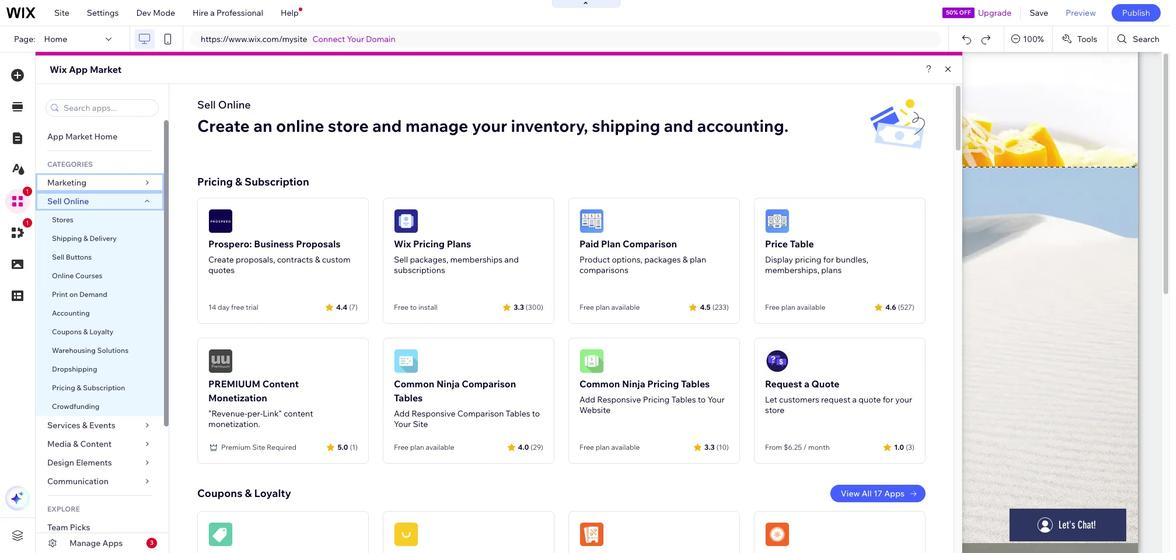 Task type: vqa. For each thing, say whether or not it's contained in the screenshot.


Task type: describe. For each thing, give the bounding box(es) containing it.
to for common ninja comparison tables
[[532, 409, 540, 419]]

prospero: business proposals create proposals, contracts & custom quotes
[[208, 238, 350, 275]]

online courses
[[52, 271, 102, 280]]

4.4
[[336, 303, 347, 311]]

0 vertical spatial coupons & loyalty
[[52, 327, 113, 336]]

1.0
[[894, 443, 904, 451]]

customers
[[779, 395, 819, 405]]

mode
[[153, 8, 175, 18]]

app market home link
[[36, 127, 164, 146]]

https://www.wix.com/mysite connect your domain
[[201, 34, 396, 44]]

2 vertical spatial site
[[252, 443, 265, 452]]

(29)
[[531, 443, 543, 451]]

price
[[765, 238, 788, 250]]

view
[[841, 488, 860, 499]]

print on demand link
[[36, 285, 164, 304]]

your inside sell online create an online store and manage your inventory, shipping and accounting.
[[472, 116, 507, 136]]

50% off
[[946, 9, 971, 16]]

month
[[808, 443, 830, 452]]

pricing
[[795, 254, 822, 265]]

upgrade
[[978, 8, 1012, 18]]

app market home
[[47, 131, 117, 142]]

price table logo image
[[765, 209, 790, 233]]

3.3 for 3.3 (300)
[[514, 303, 524, 311]]

team
[[47, 522, 68, 533]]

buttons
[[66, 253, 92, 261]]

wix for wix app market
[[50, 64, 67, 75]]

publish button
[[1112, 4, 1161, 22]]

dropshipping link
[[36, 360, 164, 379]]

print
[[52, 290, 68, 299]]

media
[[47, 439, 71, 449]]

a for quote
[[804, 378, 809, 390]]

plan for price table
[[781, 303, 795, 312]]

sell for sell buttons
[[52, 253, 64, 261]]

explore
[[47, 505, 80, 514]]

available for paid plan comparison
[[611, 303, 640, 312]]

common ninja pricing tables add responsive pricing tables to your website
[[580, 378, 725, 416]]

1 vertical spatial home
[[94, 131, 117, 142]]

pricing inside wix pricing plans sell packages, memberships and subscriptions
[[413, 238, 445, 250]]

your for common ninja pricing tables
[[708, 395, 725, 405]]

plans
[[821, 265, 842, 275]]

online inside online courses link
[[52, 271, 74, 280]]

2 horizontal spatial and
[[664, 116, 693, 136]]

0 horizontal spatial apps
[[102, 538, 123, 549]]

free for common ninja comparison tables
[[394, 443, 409, 452]]

let
[[765, 395, 777, 405]]

for inside "request a quote let customers request a quote for your store"
[[883, 395, 894, 405]]

1 horizontal spatial coupons & loyalty
[[197, 487, 291, 500]]

paid plan comparison logo image
[[580, 209, 604, 233]]

wix pricing plans logo image
[[394, 209, 418, 233]]

wix for wix pricing plans sell packages, memberships and subscriptions
[[394, 238, 411, 250]]

display
[[765, 254, 793, 265]]

premium site required
[[221, 443, 297, 452]]

dev
[[136, 8, 151, 18]]

3.3 for 3.3 (10)
[[704, 443, 715, 451]]

available for common ninja comparison tables
[[426, 443, 454, 452]]

4.6
[[885, 303, 896, 311]]

market inside the app market home link
[[65, 131, 92, 142]]

monetization
[[208, 392, 267, 404]]

business
[[254, 238, 294, 250]]

common ninja pricing tables logo image
[[580, 349, 604, 374]]

0 vertical spatial home
[[44, 34, 67, 44]]

design elements
[[47, 458, 112, 468]]

shipping
[[592, 116, 660, 136]]

wix pricing plans sell packages, memberships and subscriptions
[[394, 238, 519, 275]]

proposals
[[296, 238, 341, 250]]

store inside "request a quote let customers request a quote for your store"
[[765, 405, 785, 416]]

team picks
[[47, 522, 90, 533]]

accounting.
[[697, 116, 789, 136]]

services & events link
[[36, 416, 164, 435]]

1 1 button from the top
[[5, 187, 32, 214]]

table
[[790, 238, 814, 250]]

free for common ninja pricing tables
[[580, 443, 594, 452]]

price table display pricing for bundles, memberships, plans
[[765, 238, 869, 275]]

professional
[[217, 8, 263, 18]]

team picks link
[[36, 518, 164, 537]]

stores link
[[36, 211, 164, 229]]

2 1 button from the top
[[5, 218, 32, 245]]

1 1 from the top
[[26, 188, 29, 195]]

dropshipping
[[52, 365, 97, 374]]

free plan available for paid plan comparison
[[580, 303, 640, 312]]

categories
[[47, 160, 93, 169]]

store inside sell online create an online store and manage your inventory, shipping and accounting.
[[328, 116, 369, 136]]

communication link
[[36, 472, 164, 491]]

premiuum content monetization "revenue-per-link" content monetization.
[[208, 378, 313, 430]]

3.3 (10)
[[704, 443, 729, 451]]

0 vertical spatial market
[[90, 64, 122, 75]]

(7)
[[349, 303, 358, 311]]

1 horizontal spatial pricing & subscription
[[197, 175, 309, 189]]

common for common ninja comparison tables
[[394, 378, 434, 390]]

coupons & loyalty link
[[36, 323, 164, 341]]

1.0 (3)
[[894, 443, 915, 451]]

smile: points & rewards logo image
[[394, 522, 418, 547]]

services & events
[[47, 420, 115, 431]]

plan for paid plan comparison
[[596, 303, 610, 312]]

& inside prospero: business proposals create proposals, contracts & custom quotes
[[315, 254, 320, 265]]

bulk coupon creator logo image
[[580, 522, 604, 547]]

50%
[[946, 9, 958, 16]]

warehousing solutions
[[52, 346, 129, 355]]

memberships
[[450, 254, 503, 265]]

off
[[959, 9, 971, 16]]

ninja for comparison
[[437, 378, 460, 390]]

services
[[47, 420, 80, 431]]

proposals,
[[236, 254, 275, 265]]

tools
[[1077, 34, 1097, 44]]

print on demand
[[52, 290, 107, 299]]

0 horizontal spatial coupons
[[52, 327, 82, 336]]

online courses link
[[36, 267, 164, 285]]

domain
[[366, 34, 396, 44]]

wix loyalty program logo image
[[765, 522, 790, 547]]

5.0 (1)
[[338, 443, 358, 451]]

view all 17 apps
[[841, 488, 905, 499]]

(233)
[[712, 303, 729, 311]]

prospero: business proposals  logo image
[[208, 209, 233, 233]]

design elements link
[[36, 453, 164, 472]]

quote
[[812, 378, 840, 390]]

available for common ninja pricing tables
[[611, 443, 640, 452]]

wix app market
[[50, 64, 122, 75]]

4.6 (527)
[[885, 303, 915, 311]]

& inside paid plan comparison product options, packages & plan comparisons
[[683, 254, 688, 265]]

2 1 from the top
[[26, 219, 29, 226]]

free for price table
[[765, 303, 780, 312]]

content inside the "premiuum content monetization "revenue-per-link" content monetization."
[[263, 378, 299, 390]]

request
[[765, 378, 802, 390]]

preview
[[1066, 8, 1096, 18]]

create inside sell online create an online store and manage your inventory, shipping and accounting.
[[197, 116, 250, 136]]

pricing & subscription link
[[36, 379, 164, 397]]

manage apps
[[69, 538, 123, 549]]

plan inside paid plan comparison product options, packages & plan comparisons
[[690, 254, 706, 265]]

$6.25
[[784, 443, 802, 452]]

product
[[580, 254, 610, 265]]

plan for common ninja pricing tables
[[596, 443, 610, 452]]

trial
[[246, 303, 258, 312]]

sell buttons
[[52, 253, 92, 261]]



Task type: locate. For each thing, give the bounding box(es) containing it.
online inside sell online link
[[63, 196, 89, 207]]

premium
[[221, 443, 251, 452]]

1 horizontal spatial your
[[895, 395, 912, 405]]

help
[[281, 8, 299, 18]]

contracts
[[277, 254, 313, 265]]

inventory,
[[511, 116, 588, 136]]

free plan available for common ninja comparison tables
[[394, 443, 454, 452]]

1 button left sell online
[[5, 187, 32, 214]]

request
[[821, 395, 851, 405]]

2 ninja from the left
[[622, 378, 645, 390]]

subscription down dropshipping "link"
[[83, 383, 125, 392]]

1 left marketing
[[26, 188, 29, 195]]

3
[[150, 539, 153, 547]]

loyalty down the accounting link
[[89, 327, 113, 336]]

pricing & subscription
[[197, 175, 309, 189], [52, 383, 125, 392]]

shipping & delivery
[[52, 234, 117, 243]]

site inside common ninja comparison tables add responsive comparison tables to your site
[[413, 419, 428, 430]]

coupons up the social offers logo
[[197, 487, 242, 500]]

to inside common ninja comparison tables add responsive comparison tables to your site
[[532, 409, 540, 419]]

2 vertical spatial comparison
[[457, 409, 504, 419]]

comparison for common ninja comparison tables
[[462, 378, 516, 390]]

1 vertical spatial 1 button
[[5, 218, 32, 245]]

loyalty down required
[[254, 487, 291, 500]]

0 horizontal spatial subscription
[[83, 383, 125, 392]]

1 vertical spatial market
[[65, 131, 92, 142]]

1 horizontal spatial to
[[532, 409, 540, 419]]

0 horizontal spatial common
[[394, 378, 434, 390]]

0 vertical spatial responsive
[[597, 395, 641, 405]]

shipping
[[52, 234, 82, 243]]

0 horizontal spatial ninja
[[437, 378, 460, 390]]

and for store
[[372, 116, 402, 136]]

create inside prospero: business proposals create proposals, contracts & custom quotes
[[208, 254, 234, 265]]

1 horizontal spatial app
[[69, 64, 88, 75]]

marketing link
[[36, 173, 164, 192]]

your for common ninja comparison tables
[[394, 419, 411, 430]]

comparisons
[[580, 265, 628, 275]]

common down common ninja pricing tables logo
[[580, 378, 620, 390]]

1 vertical spatial 3.3
[[704, 443, 715, 451]]

sell for sell online
[[47, 196, 62, 207]]

media & content
[[47, 439, 112, 449]]

0 vertical spatial for
[[823, 254, 834, 265]]

a up customers
[[804, 378, 809, 390]]

0 horizontal spatial home
[[44, 34, 67, 44]]

(10)
[[717, 443, 729, 451]]

home
[[44, 34, 67, 44], [94, 131, 117, 142]]

1 vertical spatial comparison
[[462, 378, 516, 390]]

0 vertical spatial your
[[472, 116, 507, 136]]

4.0
[[518, 443, 529, 451]]

create left an
[[197, 116, 250, 136]]

1 horizontal spatial apps
[[884, 488, 905, 499]]

to left install
[[410, 303, 417, 312]]

media & content link
[[36, 435, 164, 453]]

and for memberships
[[504, 254, 519, 265]]

sell buttons link
[[36, 248, 164, 267]]

for inside price table display pricing for bundles, memberships, plans
[[823, 254, 834, 265]]

0 vertical spatial apps
[[884, 488, 905, 499]]

2 horizontal spatial your
[[708, 395, 725, 405]]

link"
[[263, 409, 282, 419]]

1 left stores
[[26, 219, 29, 226]]

available down the common ninja pricing tables add responsive pricing tables to your website
[[611, 443, 640, 452]]

0 horizontal spatial responsive
[[412, 409, 456, 419]]

free plan available for common ninja pricing tables
[[580, 443, 640, 452]]

0 vertical spatial app
[[69, 64, 88, 75]]

for right quote
[[883, 395, 894, 405]]

0 horizontal spatial a
[[210, 8, 215, 18]]

4.0 (29)
[[518, 443, 543, 451]]

1 ninja from the left
[[437, 378, 460, 390]]

3.3 left '(300)'
[[514, 303, 524, 311]]

sell for sell online create an online store and manage your inventory, shipping and accounting.
[[197, 98, 216, 111]]

1 vertical spatial 1
[[26, 219, 29, 226]]

0 vertical spatial to
[[410, 303, 417, 312]]

1 vertical spatial create
[[208, 254, 234, 265]]

0 vertical spatial store
[[328, 116, 369, 136]]

(300)
[[526, 303, 543, 311]]

1 common from the left
[[394, 378, 434, 390]]

14
[[208, 303, 216, 312]]

1 horizontal spatial 3.3
[[704, 443, 715, 451]]

shipping & delivery link
[[36, 229, 164, 248]]

1 vertical spatial for
[[883, 395, 894, 405]]

premiuum
[[208, 378, 260, 390]]

ninja for pricing
[[622, 378, 645, 390]]

add for common ninja pricing tables
[[580, 395, 595, 405]]

install
[[418, 303, 438, 312]]

0 vertical spatial loyalty
[[89, 327, 113, 336]]

0 horizontal spatial loyalty
[[89, 327, 113, 336]]

1 vertical spatial coupons
[[197, 487, 242, 500]]

0 horizontal spatial wix
[[50, 64, 67, 75]]

your right quote
[[895, 395, 912, 405]]

content up link"
[[263, 378, 299, 390]]

1 horizontal spatial a
[[804, 378, 809, 390]]

bundles,
[[836, 254, 869, 265]]

apps down team picks link at the left of page
[[102, 538, 123, 549]]

content up elements
[[80, 439, 112, 449]]

1 horizontal spatial add
[[580, 395, 595, 405]]

add
[[580, 395, 595, 405], [394, 409, 410, 419]]

a right hire
[[210, 8, 215, 18]]

day
[[218, 303, 230, 312]]

1 horizontal spatial content
[[263, 378, 299, 390]]

1 horizontal spatial responsive
[[597, 395, 641, 405]]

common for common ninja pricing tables
[[580, 378, 620, 390]]

online for sell online
[[63, 196, 89, 207]]

warehousing
[[52, 346, 96, 355]]

0 horizontal spatial store
[[328, 116, 369, 136]]

1 vertical spatial your
[[895, 395, 912, 405]]

your right manage
[[472, 116, 507, 136]]

1 horizontal spatial site
[[252, 443, 265, 452]]

comparison
[[623, 238, 677, 250], [462, 378, 516, 390], [457, 409, 504, 419]]

2 vertical spatial to
[[532, 409, 540, 419]]

0 vertical spatial site
[[54, 8, 69, 18]]

1 horizontal spatial ninja
[[622, 378, 645, 390]]

0 horizontal spatial and
[[372, 116, 402, 136]]

subscription down an
[[245, 175, 309, 189]]

100% button
[[1005, 26, 1052, 52]]

crowdfunding
[[52, 402, 99, 411]]

coupons down accounting on the bottom of the page
[[52, 327, 82, 336]]

create
[[197, 116, 250, 136], [208, 254, 234, 265]]

free down comparisons
[[580, 303, 594, 312]]

to up 3.3 (10)
[[698, 395, 706, 405]]

1 vertical spatial a
[[804, 378, 809, 390]]

stores
[[52, 215, 73, 224]]

online
[[218, 98, 251, 111], [63, 196, 89, 207], [52, 271, 74, 280]]

1 vertical spatial wix
[[394, 238, 411, 250]]

online for sell online create an online store and manage your inventory, shipping and accounting.
[[218, 98, 251, 111]]

quotes
[[208, 265, 235, 275]]

0 vertical spatial subscription
[[245, 175, 309, 189]]

1 button left stores
[[5, 218, 32, 245]]

1 vertical spatial pricing & subscription
[[52, 383, 125, 392]]

paid plan comparison product options, packages & plan comparisons
[[580, 238, 706, 275]]

0 vertical spatial coupons
[[52, 327, 82, 336]]

1 vertical spatial app
[[47, 131, 64, 142]]

dev mode
[[136, 8, 175, 18]]

0 vertical spatial wix
[[50, 64, 67, 75]]

demand
[[79, 290, 107, 299]]

sell inside sell online create an online store and manage your inventory, shipping and accounting.
[[197, 98, 216, 111]]

subscriptions
[[394, 265, 445, 275]]

0 vertical spatial a
[[210, 8, 215, 18]]

1 vertical spatial add
[[394, 409, 410, 419]]

social offers logo image
[[208, 522, 233, 547]]

free right (1) on the left of the page
[[394, 443, 409, 452]]

settings
[[87, 8, 119, 18]]

0 horizontal spatial 3.3
[[514, 303, 524, 311]]

to for common ninja pricing tables
[[698, 395, 706, 405]]

home up wix app market
[[44, 34, 67, 44]]

warehousing solutions link
[[36, 341, 164, 360]]

free plan available for price table
[[765, 303, 825, 312]]

1 vertical spatial responsive
[[412, 409, 456, 419]]

0 vertical spatial 1
[[26, 188, 29, 195]]

1 vertical spatial store
[[765, 405, 785, 416]]

sell online link
[[36, 192, 164, 211]]

your
[[472, 116, 507, 136], [895, 395, 912, 405]]

free left install
[[394, 303, 409, 312]]

common inside common ninja comparison tables add responsive comparison tables to your site
[[394, 378, 434, 390]]

0 horizontal spatial pricing & subscription
[[52, 383, 125, 392]]

responsive inside the common ninja pricing tables add responsive pricing tables to your website
[[597, 395, 641, 405]]

2 horizontal spatial site
[[413, 419, 428, 430]]

packages
[[644, 254, 681, 265]]

1 vertical spatial site
[[413, 419, 428, 430]]

1 horizontal spatial store
[[765, 405, 785, 416]]

available down comparisons
[[611, 303, 640, 312]]

create down prospero:
[[208, 254, 234, 265]]

100%
[[1023, 34, 1044, 44]]

search
[[1133, 34, 1160, 44]]

app up search apps... field
[[69, 64, 88, 75]]

0 vertical spatial create
[[197, 116, 250, 136]]

and inside wix pricing plans sell packages, memberships and subscriptions
[[504, 254, 519, 265]]

store right online
[[328, 116, 369, 136]]

add inside the common ninja pricing tables add responsive pricing tables to your website
[[580, 395, 595, 405]]

free to install
[[394, 303, 438, 312]]

packages,
[[410, 254, 448, 265]]

and left manage
[[372, 116, 402, 136]]

and right memberships on the left
[[504, 254, 519, 265]]

1
[[26, 188, 29, 195], [26, 219, 29, 226]]

available down memberships,
[[797, 303, 825, 312]]

save
[[1030, 8, 1048, 18]]

common down common ninja comparison tables logo
[[394, 378, 434, 390]]

responsive for comparison
[[412, 409, 456, 419]]

3.3 left the (10)
[[704, 443, 715, 451]]

request a quote logo image
[[765, 349, 790, 374]]

common inside the common ninja pricing tables add responsive pricing tables to your website
[[580, 378, 620, 390]]

options,
[[612, 254, 643, 265]]

plan for common ninja comparison tables
[[410, 443, 424, 452]]

0 horizontal spatial site
[[54, 8, 69, 18]]

paid
[[580, 238, 599, 250]]

2 vertical spatial a
[[852, 395, 857, 405]]

home down search apps... field
[[94, 131, 117, 142]]

publish
[[1122, 8, 1150, 18]]

0 horizontal spatial content
[[80, 439, 112, 449]]

request a quote let customers request a quote for your store
[[765, 378, 912, 416]]

manage
[[69, 538, 101, 549]]

premiuum content monetization logo image
[[208, 349, 233, 374]]

ninja inside common ninja comparison tables add responsive comparison tables to your site
[[437, 378, 460, 390]]

1 horizontal spatial and
[[504, 254, 519, 265]]

common ninja comparison tables logo image
[[394, 349, 418, 374]]

an
[[253, 116, 272, 136]]

free down memberships,
[[765, 303, 780, 312]]

sell inside wix pricing plans sell packages, memberships and subscriptions
[[394, 254, 408, 265]]

0 horizontal spatial add
[[394, 409, 410, 419]]

custom
[[322, 254, 350, 265]]

1 vertical spatial your
[[708, 395, 725, 405]]

1 vertical spatial online
[[63, 196, 89, 207]]

responsive for pricing
[[597, 395, 641, 405]]

1 horizontal spatial your
[[394, 419, 411, 430]]

Search apps... field
[[60, 100, 155, 116]]

free down website
[[580, 443, 594, 452]]

app up categories
[[47, 131, 64, 142]]

online
[[276, 116, 324, 136]]

hire
[[193, 8, 208, 18]]

crowdfunding link
[[36, 397, 164, 416]]

store down request
[[765, 405, 785, 416]]

2 horizontal spatial a
[[852, 395, 857, 405]]

pricing & subscription down dropshipping "link"
[[52, 383, 125, 392]]

pricing & subscription up prospero: business proposals  logo
[[197, 175, 309, 189]]

for right pricing
[[823, 254, 834, 265]]

0 horizontal spatial coupons & loyalty
[[52, 327, 113, 336]]

https://www.wix.com/mysite
[[201, 34, 307, 44]]

market up search apps... field
[[90, 64, 122, 75]]

a for professional
[[210, 8, 215, 18]]

2 horizontal spatial to
[[698, 395, 706, 405]]

tools button
[[1053, 26, 1108, 52]]

add for common ninja comparison tables
[[394, 409, 410, 419]]

sell
[[197, 98, 216, 111], [47, 196, 62, 207], [52, 253, 64, 261], [394, 254, 408, 265]]

1 horizontal spatial coupons
[[197, 487, 242, 500]]

view all 17 apps link
[[830, 485, 926, 503]]

1 vertical spatial coupons & loyalty
[[197, 487, 291, 500]]

and right the 'shipping'
[[664, 116, 693, 136]]

available for price table
[[797, 303, 825, 312]]

2 common from the left
[[580, 378, 620, 390]]

coupons & loyalty down premium
[[197, 487, 291, 500]]

0 horizontal spatial your
[[347, 34, 364, 44]]

add inside common ninja comparison tables add responsive comparison tables to your site
[[394, 409, 410, 419]]

1 horizontal spatial loyalty
[[254, 487, 291, 500]]

0 horizontal spatial your
[[472, 116, 507, 136]]

comparison for paid plan comparison
[[623, 238, 677, 250]]

coupons & loyalty
[[52, 327, 113, 336], [197, 487, 291, 500]]

elements
[[76, 458, 112, 468]]

your inside common ninja comparison tables add responsive comparison tables to your site
[[394, 419, 411, 430]]

1 horizontal spatial wix
[[394, 238, 411, 250]]

1 horizontal spatial common
[[580, 378, 620, 390]]

your inside the common ninja pricing tables add responsive pricing tables to your website
[[708, 395, 725, 405]]

from $6.25 / month
[[765, 443, 830, 452]]

apps right 17
[[884, 488, 905, 499]]

0 vertical spatial content
[[263, 378, 299, 390]]

1 vertical spatial apps
[[102, 538, 123, 549]]

prospero:
[[208, 238, 252, 250]]

site
[[54, 8, 69, 18], [413, 419, 428, 430], [252, 443, 265, 452]]

0 horizontal spatial for
[[823, 254, 834, 265]]

free plan available
[[580, 303, 640, 312], [765, 303, 825, 312], [394, 443, 454, 452], [580, 443, 640, 452]]

0 vertical spatial 3.3
[[514, 303, 524, 311]]

1 vertical spatial subscription
[[83, 383, 125, 392]]

design
[[47, 458, 74, 468]]

add down common ninja pricing tables logo
[[580, 395, 595, 405]]

0 vertical spatial online
[[218, 98, 251, 111]]

ninja
[[437, 378, 460, 390], [622, 378, 645, 390]]

1 horizontal spatial subscription
[[245, 175, 309, 189]]

0 vertical spatial your
[[347, 34, 364, 44]]

available down common ninja comparison tables add responsive comparison tables to your site on the bottom left
[[426, 443, 454, 452]]

coupons & loyalty up warehousing solutions
[[52, 327, 113, 336]]

wix inside wix pricing plans sell packages, memberships and subscriptions
[[394, 238, 411, 250]]

1 horizontal spatial home
[[94, 131, 117, 142]]

2 vertical spatial your
[[394, 419, 411, 430]]

1 horizontal spatial for
[[883, 395, 894, 405]]

0 horizontal spatial app
[[47, 131, 64, 142]]

a left quote
[[852, 395, 857, 405]]

to up (29)
[[532, 409, 540, 419]]

3.3 (300)
[[514, 303, 543, 311]]

comparison inside paid plan comparison product options, packages & plan comparisons
[[623, 238, 677, 250]]

add down common ninja comparison tables logo
[[394, 409, 410, 419]]

market up categories
[[65, 131, 92, 142]]

quote
[[859, 395, 881, 405]]

your inside "request a quote let customers request a quote for your store"
[[895, 395, 912, 405]]

to inside the common ninja pricing tables add responsive pricing tables to your website
[[698, 395, 706, 405]]

free for paid plan comparison
[[580, 303, 594, 312]]

0 vertical spatial comparison
[[623, 238, 677, 250]]

&
[[235, 175, 242, 189], [83, 234, 88, 243], [315, 254, 320, 265], [683, 254, 688, 265], [83, 327, 88, 336], [77, 383, 81, 392], [82, 420, 87, 431], [73, 439, 78, 449], [245, 487, 252, 500]]

0 vertical spatial pricing & subscription
[[197, 175, 309, 189]]

online inside sell online create an online store and manage your inventory, shipping and accounting.
[[218, 98, 251, 111]]

responsive inside common ninja comparison tables add responsive comparison tables to your site
[[412, 409, 456, 419]]

ninja inside the common ninja pricing tables add responsive pricing tables to your website
[[622, 378, 645, 390]]



